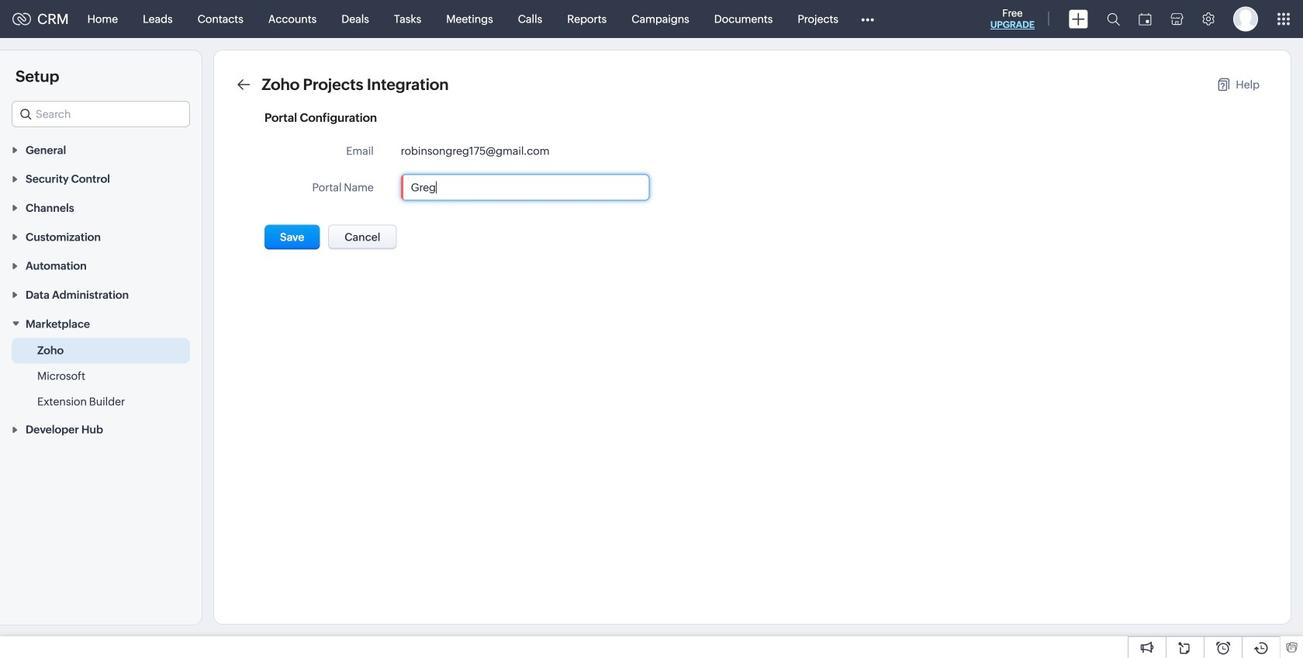 Task type: locate. For each thing, give the bounding box(es) containing it.
create menu image
[[1069, 10, 1089, 28]]

None field
[[12, 101, 190, 127]]

profile image
[[1234, 7, 1259, 31]]

search image
[[1107, 12, 1121, 26]]

region
[[0, 338, 202, 415]]

Portal Name text field
[[402, 175, 649, 200]]



Task type: describe. For each thing, give the bounding box(es) containing it.
calendar image
[[1139, 13, 1152, 25]]

Other Modules field
[[851, 7, 885, 31]]

Search text field
[[12, 102, 189, 126]]

create menu element
[[1060, 0, 1098, 38]]

logo image
[[12, 13, 31, 25]]

profile element
[[1225, 0, 1268, 38]]

search element
[[1098, 0, 1130, 38]]



Task type: vqa. For each thing, say whether or not it's contained in the screenshot.
FIELD
yes



